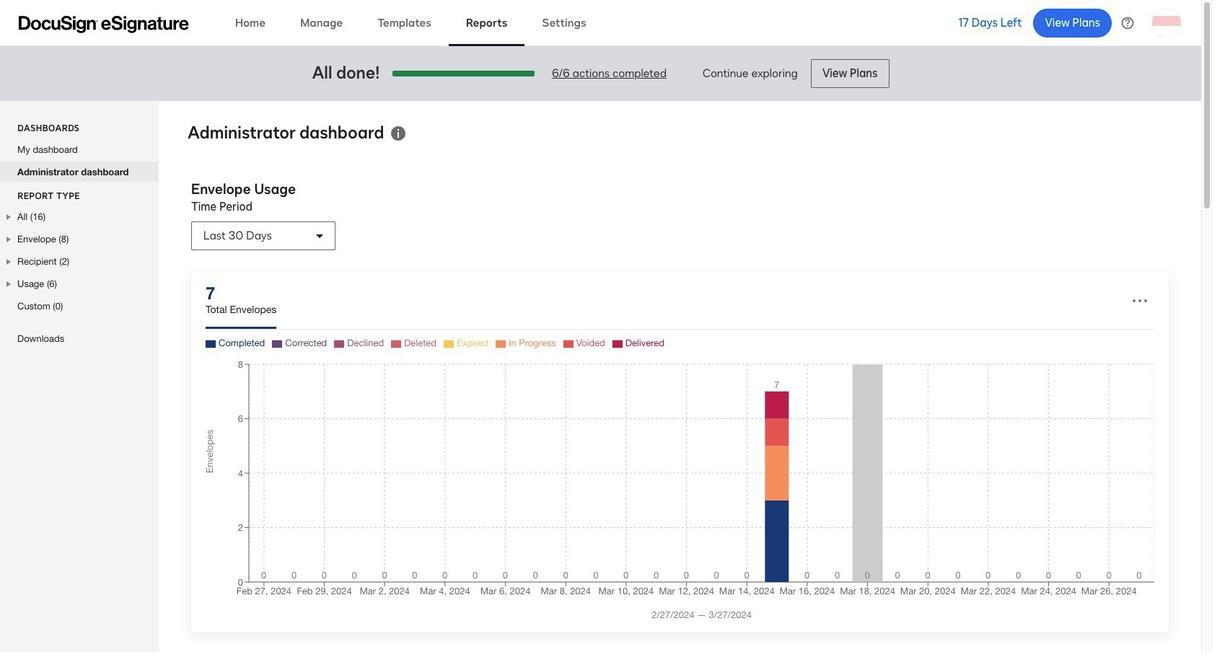 Task type: vqa. For each thing, say whether or not it's contained in the screenshot.
More Info region
no



Task type: describe. For each thing, give the bounding box(es) containing it.
your uploaded profile image image
[[1153, 8, 1182, 37]]

docusign esignature image
[[19, 16, 189, 33]]



Task type: locate. For each thing, give the bounding box(es) containing it.
region
[[204, 330, 1155, 621]]



